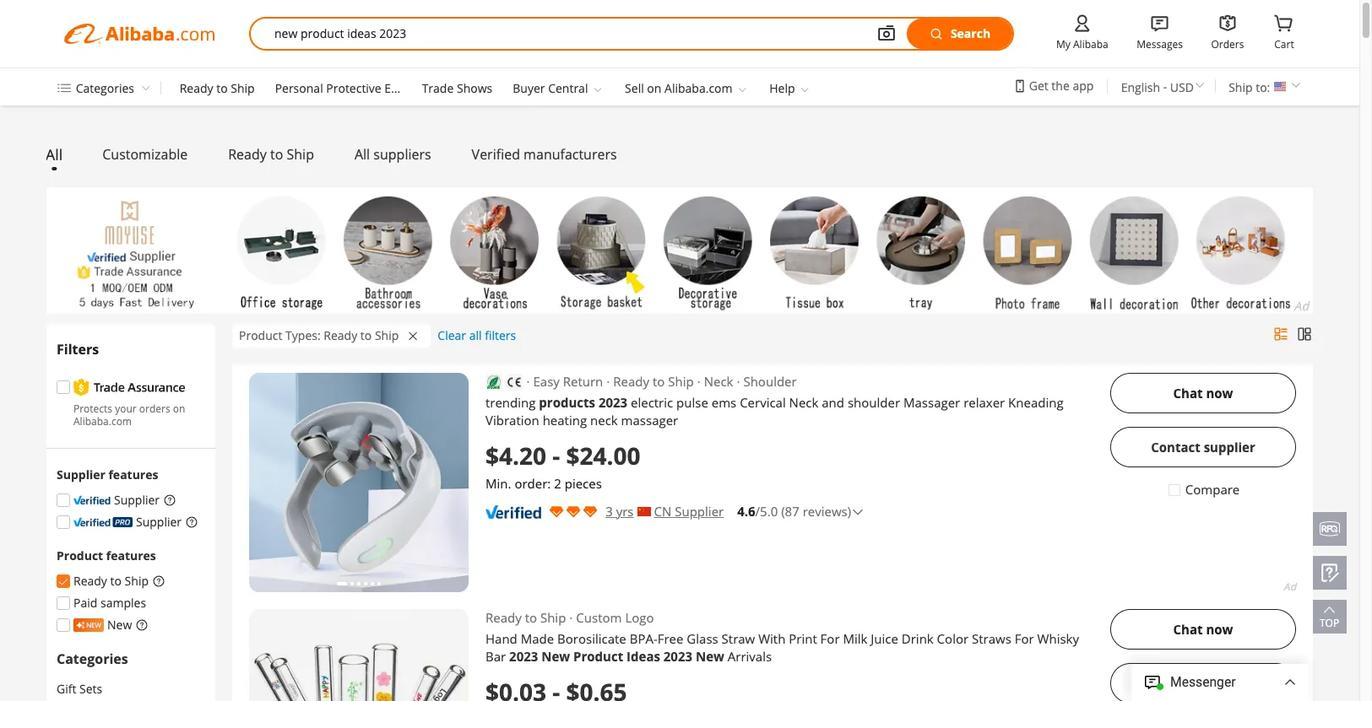 Task type: vqa. For each thing, say whether or not it's contained in the screenshot.
"Borosilicate"
yes



Task type: describe. For each thing, give the bounding box(es) containing it.
get the app
[[1029, 78, 1094, 94]]

reviews)
[[803, 503, 851, 520]]


[[1272, 11, 1296, 35]]

easy return
[[533, 373, 603, 390]]

chat now for hand made borosilicate bpa-free glass straw with print for milk juice drink color straws for whisky bar
[[1173, 621, 1233, 638]]

compare
[[1185, 481, 1240, 498]]

1 for from the left
[[820, 631, 840, 648]]

now for trending
[[1206, 385, 1233, 401]]

orders link
[[1211, 36, 1244, 52]]

the
[[1052, 78, 1070, 94]]

app
[[1073, 78, 1094, 94]]

- for $4.20
[[552, 440, 560, 472]]

made
[[521, 631, 554, 648]]

arrow down image for english
[[1192, 78, 1207, 93]]


[[876, 23, 897, 43]]

0 vertical spatial ad
[[1294, 298, 1309, 314]]

supplier for hand made borosilicate bpa-free glass straw with print for milk juice drink color straws for whisky bar
[[1204, 675, 1255, 692]]

ready to ship up paid samples
[[73, 574, 149, 590]]

paid samples link
[[57, 596, 146, 612]]

product features
[[57, 548, 156, 564]]

custom
[[576, 610, 622, 627]]

arrow up image
[[1320, 600, 1340, 621]]

3
[[606, 503, 613, 520]]

min.
[[486, 475, 511, 492]]

types:
[[285, 328, 321, 344]]

neck
[[590, 412, 618, 429]]

customizable link
[[102, 145, 188, 164]]

milk
[[843, 631, 868, 648]]

arrivals
[[728, 648, 772, 665]]

verified
[[472, 145, 520, 164]]

1 supplier link from the top
[[57, 493, 160, 509]]

borosilicate
[[557, 631, 626, 648]]

messages
[[1137, 37, 1183, 52]]

trade shows
[[422, 80, 492, 96]]

 orders
[[1211, 11, 1244, 52]]

paid
[[73, 596, 97, 612]]

ready to ship up made at the bottom of the page
[[486, 610, 566, 627]]

to left close icon
[[360, 328, 372, 344]]

verified manufacturers
[[472, 145, 617, 164]]

shows
[[457, 80, 492, 96]]

manufacturers
[[524, 145, 617, 164]]

color
[[937, 631, 969, 648]]

equipment
[[384, 80, 445, 96]]

ce image
[[508, 375, 521, 389]]

supplier right cn
[[675, 503, 724, 520]]

features for supplier features
[[108, 467, 158, 483]]

 link
[[1216, 11, 1240, 35]]

protective
[[326, 80, 381, 96]]

1 horizontal spatial 2023
[[599, 394, 627, 411]]

free
[[658, 631, 683, 648]]

 messages
[[1137, 11, 1183, 52]]

straws
[[972, 631, 1011, 648]]

contact for trending
[[1151, 439, 1200, 456]]

gift sets
[[57, 682, 102, 698]]

shoulder
[[743, 373, 797, 390]]

to up paid samples
[[110, 574, 122, 590]]

straw
[[722, 631, 755, 648]]

custom logo
[[576, 610, 654, 627]]

customizable
[[102, 145, 188, 164]]

sell on alibaba.com link
[[625, 80, 733, 96]]

rohs image
[[487, 375, 501, 389]]

cn image
[[637, 507, 651, 517]]

arrow down image for ship to:
[[1288, 78, 1304, 93]]

- for english
[[1163, 78, 1167, 94]]

chat now link for trending
[[1110, 373, 1296, 414]]

personal protective equipment
[[275, 80, 445, 96]]

all
[[469, 328, 482, 344]]

2 horizontal spatial 2023
[[664, 648, 692, 665]]

0 vertical spatial neck
[[704, 373, 733, 390]]

heating
[[543, 412, 587, 429]]

trade shows link
[[422, 80, 492, 96]]

get the app link
[[1029, 78, 1094, 94]]

clear all filters link
[[438, 328, 516, 344]]

select image
[[57, 577, 69, 589]]

$4.20
[[486, 440, 546, 472]]

bpa-
[[630, 631, 658, 648]]

hand
[[486, 631, 517, 648]]

to up made at the bottom of the page
[[525, 610, 537, 627]]

filters
[[485, 328, 516, 344]]

mail image
[[431, 394, 451, 414]]

personal protective equipment link
[[275, 80, 445, 96]]

contact supplier link for trending
[[1110, 427, 1296, 468]]

 link
[[1148, 11, 1172, 35]]

0 horizontal spatial arrow down image
[[137, 81, 151, 95]]

compare link
[[1167, 481, 1240, 499]]

contact supplier for trending
[[1151, 439, 1255, 456]]

ship up the pulse
[[668, 373, 694, 390]]

contact supplier link for hand made borosilicate bpa-free glass straw with print for milk juice drink color straws for whisky bar
[[1110, 664, 1296, 702]]

clear
[[438, 328, 466, 344]]

now for hand made borosilicate bpa-free glass straw with print for milk juice drink color straws for whisky bar
[[1206, 621, 1233, 638]]

ems
[[712, 394, 736, 411]]

my alibaba link
[[1056, 36, 1108, 52]]

help
[[769, 80, 795, 96]]

/5.0
[[755, 503, 778, 520]]

all suppliers
[[355, 145, 431, 164]]

ship down the personal
[[287, 145, 314, 164]]

0 horizontal spatial new
[[107, 618, 132, 634]]

(87
[[781, 503, 799, 520]]

buyer central
[[513, 80, 588, 96]]

english - usd
[[1121, 78, 1194, 95]]

supplier down protects
[[57, 467, 105, 483]]

1 vertical spatial ready to ship link
[[228, 145, 314, 164]]

3 yrs
[[606, 503, 634, 520]]

filters
[[57, 340, 99, 359]]

glass
[[687, 631, 718, 648]]

usd
[[1170, 79, 1194, 95]]

new link
[[57, 618, 132, 634]]

trade
[[422, 80, 454, 96]]

alibaba.com inside "protects your orders on alibaba.com"
[[73, 415, 132, 429]]

top
[[1320, 616, 1340, 631]]

pieces
[[565, 475, 602, 492]]

ship up samples
[[125, 574, 149, 590]]

return
[[563, 373, 603, 390]]

product for product types: ready to ship
[[239, 328, 282, 344]]

samples
[[100, 596, 146, 612]]

0 horizontal spatial arrow down image
[[591, 83, 605, 96]]



Task type: locate. For each thing, give the bounding box(es) containing it.
1 vertical spatial -
[[552, 440, 560, 472]]

paid samples
[[73, 596, 146, 612]]

for right straws
[[1015, 631, 1034, 648]]

2023 new product ideas 2023 new arrivals
[[509, 648, 772, 665]]

ready to ship
[[180, 80, 255, 96], [228, 145, 314, 164], [613, 373, 694, 390], [73, 574, 149, 590], [486, 610, 566, 627]]

1 vertical spatial categories
[[57, 650, 128, 669]]

verified manufacturers link
[[472, 145, 617, 164]]

print
[[789, 631, 817, 648]]

contact for hand made borosilicate bpa-free glass straw with print for milk juice drink color straws for whisky bar
[[1151, 675, 1200, 692]]

1 contact supplier from the top
[[1151, 439, 1255, 456]]

0 vertical spatial chat now
[[1173, 385, 1233, 401]]

shoulder
[[848, 394, 900, 411]]

supplier link up product features
[[57, 515, 182, 531]]

min. order: 2 pieces link
[[486, 475, 1093, 493]]

sets
[[79, 682, 102, 698]]

1 vertical spatial supplier
[[1204, 675, 1255, 692]]

categories right category image at top left
[[76, 80, 134, 96]]

ship to:
[[1229, 79, 1270, 95]]

on right orders
[[173, 402, 185, 416]]

1 horizontal spatial alibaba.com
[[665, 80, 733, 96]]

2 chat now from the top
[[1173, 621, 1233, 638]]

0 vertical spatial product
[[239, 328, 282, 344]]

1 vertical spatial on
[[173, 402, 185, 416]]

- inside english - usd
[[1163, 78, 1167, 94]]

1 horizontal spatial for
[[1015, 631, 1034, 648]]

contact supplier
[[1151, 439, 1255, 456], [1151, 675, 1255, 692]]

new down samples
[[107, 618, 132, 634]]

1 vertical spatial now
[[1206, 621, 1233, 638]]

1 contact supplier link from the top
[[1110, 427, 1296, 468]]

2023 down free
[[664, 648, 692, 665]]

4.6
[[737, 503, 755, 520]]

help link
[[769, 80, 795, 96]]

new
[[107, 618, 132, 634], [541, 648, 570, 665], [696, 648, 724, 665]]

1 chat now link from the top
[[1110, 373, 1296, 414]]

$4.20 - $24.00 min. order: 2 pieces
[[486, 440, 640, 492]]

2 supplier from the top
[[1204, 675, 1255, 692]]

ship left to:
[[1229, 79, 1253, 95]]

0 vertical spatial contact
[[1151, 439, 1200, 456]]

product types: ready to ship
[[239, 328, 399, 344]]

features down "protects your orders on alibaba.com"
[[108, 467, 158, 483]]

search
[[951, 25, 991, 41]]

supplier down the supplier features
[[114, 493, 160, 509]]

2 contact from the top
[[1151, 675, 1200, 692]]

to:
[[1256, 79, 1270, 95]]

clear all filters
[[438, 328, 516, 344]]

supplier
[[1204, 439, 1255, 456], [1204, 675, 1255, 692]]

supplier up product features
[[136, 515, 182, 531]]

 link
[[1272, 11, 1296, 35]]

alibaba.com right sell at top
[[665, 80, 733, 96]]

0 horizontal spatial product
[[57, 548, 103, 564]]

cart
[[1274, 37, 1294, 52]]

contact
[[1151, 439, 1200, 456], [1151, 675, 1200, 692]]

contact supplier for hand made borosilicate bpa-free glass straw with print for milk juice drink color straws for whisky bar
[[1151, 675, 1255, 692]]

chat now link
[[1110, 373, 1296, 414], [1110, 610, 1296, 650]]

new down glass
[[696, 648, 724, 665]]

1 vertical spatial ad
[[1283, 580, 1296, 594]]

supplier features
[[57, 467, 158, 483]]

1 chat from the top
[[1173, 385, 1203, 401]]

arrow down image up customizable
[[137, 81, 151, 95]]

chat now
[[1173, 385, 1233, 401], [1173, 621, 1233, 638]]

1 vertical spatial chat now
[[1173, 621, 1233, 638]]

0 horizontal spatial on
[[173, 402, 185, 416]]

arrow down image
[[1192, 78, 1207, 93], [1288, 78, 1304, 93], [591, 83, 605, 96]]

-
[[1163, 78, 1167, 94], [552, 440, 560, 472]]

2 contact supplier link from the top
[[1110, 664, 1296, 702]]

buyer
[[513, 80, 545, 96]]

- inside $4.20 - $24.00 min. order: 2 pieces
[[552, 440, 560, 472]]

english
[[1121, 79, 1160, 95]]

1 vertical spatial neck
[[789, 394, 818, 411]]

2 chat from the top
[[1173, 621, 1203, 638]]

2 horizontal spatial product
[[573, 648, 623, 665]]

0 vertical spatial supplier
[[1204, 439, 1255, 456]]


[[1216, 11, 1240, 35]]

arrow down image right help
[[798, 83, 812, 96]]

all for all suppliers
[[355, 145, 370, 164]]

1 vertical spatial alibaba.com
[[73, 415, 132, 429]]

and
[[822, 394, 844, 411]]

pulse
[[676, 394, 708, 411]]

- up 2
[[552, 440, 560, 472]]

chat now link for hand made borosilicate bpa-free glass straw with print for milk juice drink color straws for whisky bar
[[1110, 610, 1296, 650]]

massager
[[903, 394, 960, 411]]

whisky
[[1037, 631, 1079, 648]]

0 vertical spatial features
[[108, 467, 158, 483]]

1 vertical spatial supplier link
[[57, 515, 182, 531]]

0 vertical spatial contact supplier link
[[1110, 427, 1296, 468]]

suppliers
[[373, 145, 431, 164]]

sell on alibaba.com
[[625, 80, 733, 96]]

1 vertical spatial contact supplier
[[1151, 675, 1255, 692]]


[[929, 26, 944, 41]]

product left types:
[[239, 328, 282, 344]]

features
[[108, 467, 158, 483], [106, 548, 156, 564]]

0 horizontal spatial alibaba.com
[[73, 415, 132, 429]]

0 horizontal spatial neck
[[704, 373, 733, 390]]

ship left close icon
[[375, 328, 399, 344]]

0 horizontal spatial all
[[46, 144, 63, 165]]

0 vertical spatial contact supplier
[[1151, 439, 1255, 456]]

1 horizontal spatial neck
[[789, 394, 818, 411]]

all down category image at top left
[[46, 144, 63, 165]]

on inside "protects your orders on alibaba.com"
[[173, 402, 185, 416]]

alibaba.com left orders
[[73, 415, 132, 429]]

to down the personal
[[270, 145, 283, 164]]

1 horizontal spatial -
[[1163, 78, 1167, 94]]

ready to ship link
[[180, 80, 255, 96], [228, 145, 314, 164], [57, 574, 149, 590]]

0 horizontal spatial 2023
[[509, 648, 538, 665]]

2 for from the left
[[1015, 631, 1034, 648]]

on right sell at top
[[647, 80, 661, 96]]

0 vertical spatial categories
[[76, 80, 134, 96]]

contact supplier link
[[1110, 427, 1296, 468], [1110, 664, 1296, 702]]

close image
[[409, 330, 417, 343]]

relaxer
[[964, 394, 1005, 411]]

2 horizontal spatial arrow down image
[[798, 83, 812, 96]]

2 vertical spatial ready to ship link
[[57, 574, 149, 590]]

0 vertical spatial supplier link
[[57, 493, 160, 509]]

2 contact supplier from the top
[[1151, 675, 1255, 692]]

2 chat now link from the top
[[1110, 610, 1296, 650]]

categories up sets
[[57, 650, 128, 669]]

neck
[[704, 373, 733, 390], [789, 394, 818, 411]]

1 vertical spatial chat now link
[[1110, 610, 1296, 650]]

arrow down image right central
[[591, 83, 605, 96]]

ready to ship link left the personal
[[180, 80, 255, 96]]

ready to ship link up paid samples 'link'
[[57, 574, 149, 590]]

supplier link
[[57, 493, 160, 509], [57, 515, 182, 531]]

arrow down image left the ship to:
[[1192, 78, 1207, 93]]

gift sets link
[[57, 682, 205, 698]]

chat now for trending
[[1173, 385, 1233, 401]]

2 now from the top
[[1206, 621, 1233, 638]]

1 horizontal spatial all
[[355, 145, 370, 164]]

orders
[[1211, 37, 1244, 52]]

ready to ship up electric
[[613, 373, 694, 390]]

2023 down made at the bottom of the page
[[509, 648, 538, 665]]

cn supplier
[[654, 503, 724, 520]]

1 horizontal spatial new
[[541, 648, 570, 665]]

all left suppliers
[[355, 145, 370, 164]]

0 vertical spatial alibaba.com
[[665, 80, 733, 96]]

0 vertical spatial ready to ship link
[[180, 80, 255, 96]]

1 supplier from the top
[[1204, 439, 1255, 456]]

chat for trending
[[1173, 385, 1203, 401]]

ready to ship down the personal
[[228, 145, 314, 164]]

1 vertical spatial contact
[[1151, 675, 1200, 692]]

1 horizontal spatial product
[[239, 328, 282, 344]]

1 vertical spatial chat
[[1173, 621, 1203, 638]]

1 contact from the top
[[1151, 439, 1200, 456]]

all for all
[[46, 144, 63, 165]]

0 vertical spatial chat now link
[[1110, 373, 1296, 414]]

1 horizontal spatial arrow down image
[[1192, 78, 1207, 93]]

order:
[[515, 475, 551, 492]]

cervical
[[740, 394, 786, 411]]

1 vertical spatial features
[[106, 548, 156, 564]]

0 vertical spatial chat
[[1173, 385, 1203, 401]]

neck up the "ems" on the right bottom of the page
[[704, 373, 733, 390]]

 cart
[[1272, 11, 1296, 52]]

0 vertical spatial now
[[1206, 385, 1233, 401]]

1 vertical spatial product
[[57, 548, 103, 564]]

protects
[[73, 402, 112, 416]]

product up select image
[[57, 548, 103, 564]]

vibration
[[486, 412, 539, 429]]

2023 up the neck
[[599, 394, 627, 411]]

 my alibaba
[[1056, 11, 1108, 52]]

2 horizontal spatial arrow down image
[[1288, 78, 1304, 93]]

ship left the personal
[[231, 80, 255, 96]]

2 supplier link from the top
[[57, 515, 182, 531]]

yrs
[[616, 503, 634, 520]]

new down made at the bottom of the page
[[541, 648, 570, 665]]

trending products 2023
[[486, 394, 627, 411]]

messages link
[[1137, 36, 1183, 52]]

 search
[[929, 25, 991, 41]]

electric
[[631, 394, 673, 411]]

arrow down image left help
[[736, 83, 749, 96]]

0 vertical spatial on
[[647, 80, 661, 96]]

to left the personal
[[216, 80, 228, 96]]

ready to ship left the personal
[[180, 80, 255, 96]]

product
[[239, 328, 282, 344], [57, 548, 103, 564], [573, 648, 623, 665]]

supplier link down the supplier features
[[57, 493, 160, 509]]

arrow down image for help
[[798, 83, 812, 96]]

product down borosilicate
[[573, 648, 623, 665]]

1 horizontal spatial arrow down image
[[736, 83, 749, 96]]

category image
[[56, 78, 71, 98]]

arrow down image
[[137, 81, 151, 95], [736, 83, 749, 96], [798, 83, 812, 96]]

2 vertical spatial product
[[573, 648, 623, 665]]

$24.00
[[566, 440, 640, 472]]

1 vertical spatial contact supplier link
[[1110, 664, 1296, 702]]

arrow down image right flag us icon
[[1288, 78, 1304, 93]]

features for product features
[[106, 548, 156, 564]]

products
[[539, 394, 595, 411]]

0 vertical spatial -
[[1163, 78, 1167, 94]]

massager
[[621, 412, 678, 429]]

women's clothing text field
[[274, 19, 853, 49]]

sell
[[625, 80, 644, 96]]

ship up made at the bottom of the page
[[540, 610, 566, 627]]

personal
[[275, 80, 323, 96]]

all suppliers link
[[355, 145, 431, 164]]

1 now from the top
[[1206, 385, 1233, 401]]

1 horizontal spatial on
[[647, 80, 661, 96]]

ship
[[1229, 79, 1253, 95], [231, 80, 255, 96], [287, 145, 314, 164], [375, 328, 399, 344], [668, 373, 694, 390], [125, 574, 149, 590], [540, 610, 566, 627]]

$4.20 - $24.00 link
[[486, 440, 1093, 472]]

0 horizontal spatial -
[[552, 440, 560, 472]]

categories
[[76, 80, 134, 96], [57, 650, 128, 669]]

central
[[548, 80, 588, 96]]

features up samples
[[106, 548, 156, 564]]

for left 'milk'
[[820, 631, 840, 648]]

supplier
[[57, 467, 105, 483], [114, 493, 160, 509], [675, 503, 724, 520], [136, 515, 182, 531]]

cn
[[654, 503, 672, 520]]

ready
[[180, 80, 213, 96], [228, 145, 267, 164], [324, 328, 357, 344], [613, 373, 649, 390], [73, 574, 107, 590], [486, 610, 522, 627]]

chat for hand made borosilicate bpa-free glass straw with print for milk juice drink color straws for whisky bar
[[1173, 621, 1203, 638]]

flag us image
[[1273, 81, 1287, 94]]

arrow down image for sell on alibaba.com
[[736, 83, 749, 96]]

ready to ship link down the personal
[[228, 145, 314, 164]]

0 horizontal spatial for
[[820, 631, 840, 648]]

1 chat now from the top
[[1173, 385, 1233, 401]]

neck left the and
[[789, 394, 818, 411]]

2 horizontal spatial new
[[696, 648, 724, 665]]

to up electric
[[653, 373, 665, 390]]

buyer central link
[[513, 80, 588, 96]]

mail image
[[431, 630, 451, 651]]

easy
[[533, 373, 560, 390]]

neck inside electric pulse ems cervical neck and shoulder massager relaxer kneading vibration heating neck massager
[[789, 394, 818, 411]]

product for product features
[[57, 548, 103, 564]]

orders
[[139, 402, 170, 416]]

supplier for trending
[[1204, 439, 1255, 456]]

- left usd
[[1163, 78, 1167, 94]]



